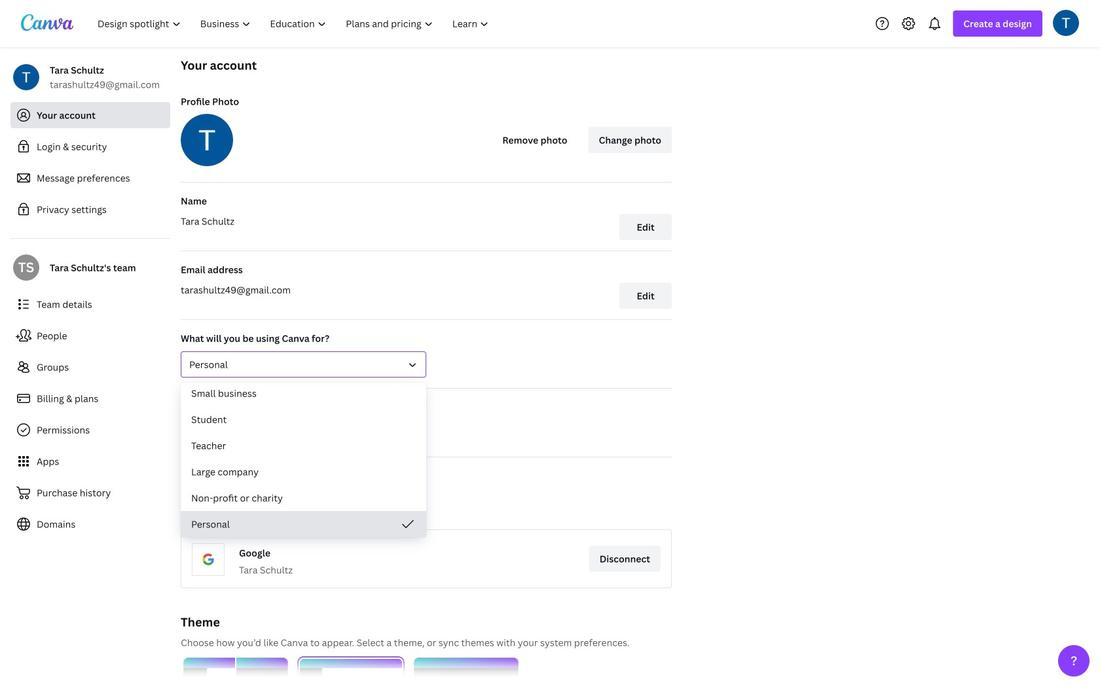 Task type: locate. For each thing, give the bounding box(es) containing it.
tara schultz's team image
[[13, 255, 39, 281]]

None button
[[181, 352, 427, 378], [183, 659, 288, 688], [299, 659, 404, 688], [414, 659, 519, 688], [181, 352, 427, 378], [183, 659, 288, 688], [299, 659, 404, 688], [414, 659, 519, 688]]

tara schultz's team element
[[13, 255, 39, 281]]

2 option from the top
[[181, 407, 427, 433]]

3 option from the top
[[181, 433, 427, 459]]

5 option from the top
[[181, 486, 427, 512]]

list box
[[181, 381, 427, 538]]

option
[[181, 381, 427, 407], [181, 407, 427, 433], [181, 433, 427, 459], [181, 459, 427, 486], [181, 486, 427, 512], [181, 512, 427, 538]]

tara schultz image
[[1054, 10, 1080, 36]]



Task type: describe. For each thing, give the bounding box(es) containing it.
4 option from the top
[[181, 459, 427, 486]]

1 option from the top
[[181, 381, 427, 407]]

6 option from the top
[[181, 512, 427, 538]]

top level navigation element
[[89, 10, 500, 37]]



Task type: vqa. For each thing, say whether or not it's contained in the screenshot.
for
no



